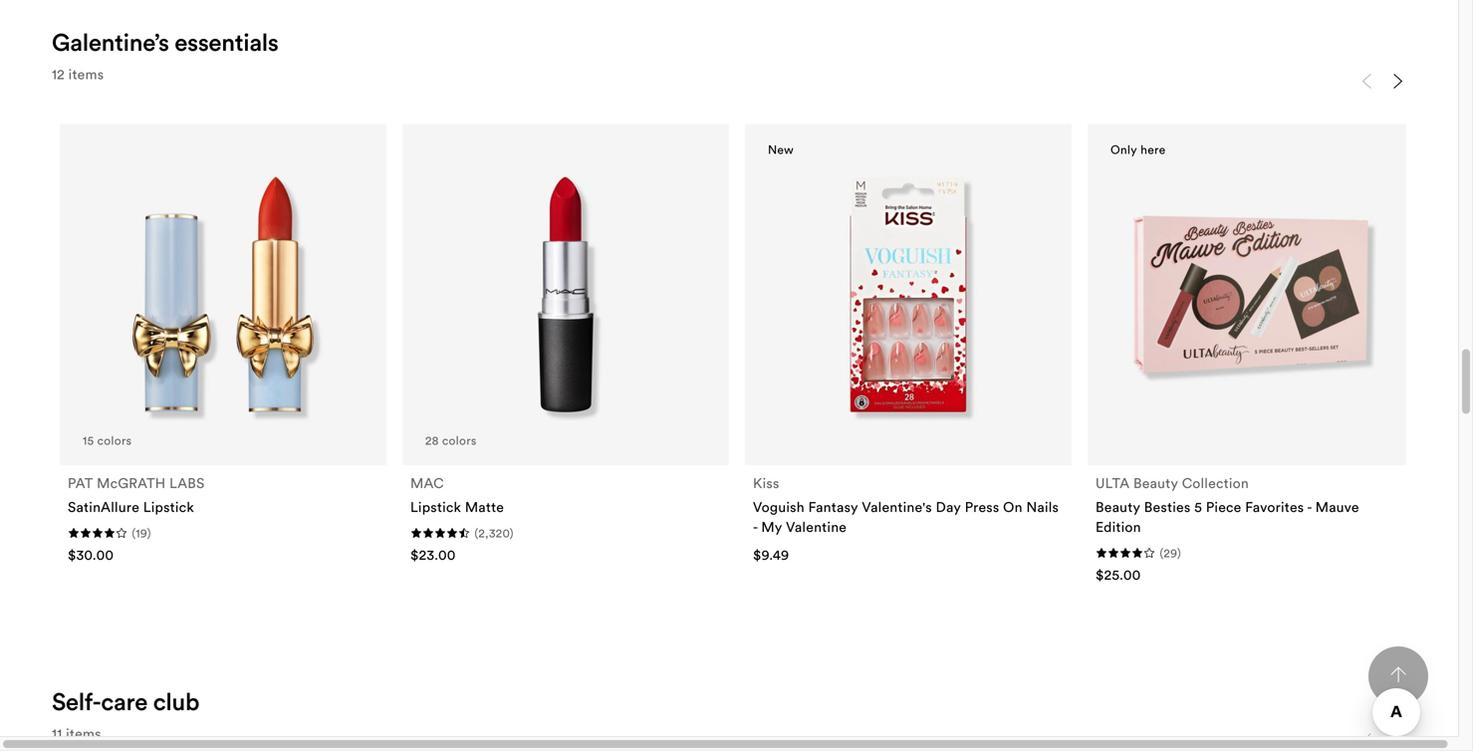 Task type: vqa. For each thing, say whether or not it's contained in the screenshot.


Task type: locate. For each thing, give the bounding box(es) containing it.
- inside kiss voguish fantasy valentine's day press on nails - my valentine $9.49
[[753, 518, 758, 536]]

colors
[[97, 433, 132, 448], [442, 433, 477, 448]]

lipstick
[[143, 498, 194, 516], [411, 498, 462, 516]]

nails
[[1027, 498, 1059, 516]]

-
[[1308, 498, 1312, 516], [753, 518, 758, 536]]

satinallure
[[68, 498, 140, 516]]

) for matte
[[510, 526, 514, 541]]

( down the matte
[[475, 526, 479, 541]]

15 colors
[[83, 433, 132, 448]]

items right 11
[[66, 725, 101, 743]]

( 2,320 )
[[475, 526, 514, 541]]

1 vertical spatial beauty
[[1096, 498, 1141, 516]]

2 horizontal spatial )
[[1178, 546, 1182, 561]]

valentine's
[[862, 498, 933, 516]]

day
[[936, 498, 962, 516]]

galentine's essentials product carousel region
[[52, 67, 1415, 608]]

galentine's
[[52, 27, 169, 58]]

1 vertical spatial items
[[66, 725, 101, 743]]

new
[[768, 142, 794, 157]]

next slide image
[[1391, 733, 1407, 749]]

lipstick inside pat mcgrath labs satinallure lipstick
[[143, 498, 194, 516]]

items inside galentine's essentials 12 items
[[68, 66, 104, 83]]

care
[[101, 687, 148, 717]]

$9.49
[[753, 546, 790, 564]]

club
[[153, 687, 199, 717]]

here
[[1141, 142, 1166, 157]]

0 horizontal spatial )
[[147, 526, 151, 541]]

beauty
[[1134, 474, 1179, 492], [1096, 498, 1141, 516]]

2 lipstick from the left
[[411, 498, 462, 516]]

( for $25.00
[[1160, 546, 1164, 561]]

besties
[[1145, 498, 1191, 516]]

back to top image
[[1391, 667, 1407, 683]]

28
[[425, 433, 439, 448]]

colors for pat
[[97, 433, 132, 448]]

1 colors from the left
[[97, 433, 132, 448]]

0 horizontal spatial (
[[132, 526, 136, 541]]

( down besties
[[1160, 546, 1164, 561]]

15
[[83, 433, 94, 448]]

$25.00
[[1096, 566, 1141, 584]]

2,320
[[479, 526, 510, 541]]

favorites
[[1246, 498, 1305, 516]]

0 vertical spatial -
[[1308, 498, 1312, 516]]

pat mcgrath labs satinallure lipstick image
[[92, 164, 354, 426]]

items right 12
[[68, 66, 104, 83]]

) for labs
[[147, 526, 151, 541]]

1 horizontal spatial (
[[475, 526, 479, 541]]

lipstick down mac at the bottom of page
[[411, 498, 462, 516]]

11
[[52, 725, 62, 743]]

voguish
[[753, 498, 805, 516]]

2 colors from the left
[[442, 433, 477, 448]]

- inside ulta beauty collection beauty besties 5 piece favorites - mauve edition
[[1308, 498, 1312, 516]]

previous slide image
[[1359, 73, 1375, 89]]

lipstick down the labs on the bottom left of the page
[[143, 498, 194, 516]]

items
[[68, 66, 104, 83], [66, 725, 101, 743]]

$30.00
[[68, 546, 114, 564]]

1 horizontal spatial lipstick
[[411, 498, 462, 516]]

0 horizontal spatial -
[[753, 518, 758, 536]]

1 horizontal spatial -
[[1308, 498, 1312, 516]]

2 horizontal spatial (
[[1160, 546, 1164, 561]]

kiss
[[753, 474, 780, 492]]

essentials
[[175, 27, 279, 58]]

on
[[1004, 498, 1023, 516]]

colors right 28
[[442, 433, 477, 448]]

beauty up besties
[[1134, 474, 1179, 492]]

self-care club 11 items
[[52, 687, 199, 743]]

0 vertical spatial items
[[68, 66, 104, 83]]

- left my
[[753, 518, 758, 536]]

- left mauve
[[1308, 498, 1312, 516]]

mac lipstick matte image
[[435, 164, 697, 426]]

12
[[52, 66, 65, 83]]

colors for mac
[[442, 433, 477, 448]]

0 horizontal spatial colors
[[97, 433, 132, 448]]

beauty up 'edition'
[[1096, 498, 1141, 516]]

0 vertical spatial beauty
[[1134, 474, 1179, 492]]

galentine's essentials 12 items
[[52, 27, 279, 83]]

1 horizontal spatial )
[[510, 526, 514, 541]]

1 horizontal spatial colors
[[442, 433, 477, 448]]

1 lipstick from the left
[[143, 498, 194, 516]]

28 colors
[[425, 433, 477, 448]]

0 horizontal spatial lipstick
[[143, 498, 194, 516]]

1 vertical spatial -
[[753, 518, 758, 536]]

(
[[132, 526, 136, 541], [475, 526, 479, 541], [1160, 546, 1164, 561]]

colors right 15
[[97, 433, 132, 448]]

)
[[147, 526, 151, 541], [510, 526, 514, 541], [1178, 546, 1182, 561]]

( for $30.00
[[132, 526, 136, 541]]

( down pat mcgrath labs satinallure lipstick in the bottom left of the page
[[132, 526, 136, 541]]



Task type: describe. For each thing, give the bounding box(es) containing it.
pat
[[68, 474, 93, 492]]

29
[[1164, 546, 1178, 561]]

next slide image
[[1391, 73, 1407, 89]]

fantasy
[[809, 498, 859, 516]]

lipstick inside mac lipstick matte
[[411, 498, 462, 516]]

labs
[[169, 474, 205, 492]]

- for mauve
[[1308, 498, 1312, 516]]

( 29 )
[[1160, 546, 1182, 561]]

- for my
[[753, 518, 758, 536]]

self-
[[52, 687, 101, 717]]

previous slide image
[[1359, 733, 1375, 749]]

pat mcgrath labs satinallure lipstick
[[68, 474, 205, 516]]

my
[[762, 518, 783, 536]]

mauve
[[1316, 498, 1360, 516]]

edition
[[1096, 518, 1142, 536]]

mcgrath
[[97, 474, 166, 492]]

kiss voguish fantasy valentine's day press on nails - my valentine image
[[778, 164, 1040, 426]]

collection
[[1183, 474, 1250, 492]]

$23.00
[[411, 546, 456, 564]]

press
[[965, 498, 1000, 516]]

mac lipstick matte
[[411, 474, 504, 516]]

5
[[1195, 498, 1203, 516]]

only here
[[1111, 142, 1166, 157]]

piece
[[1207, 498, 1242, 516]]

mac
[[411, 474, 444, 492]]

only
[[1111, 142, 1138, 157]]

items inside self-care club 11 items
[[66, 725, 101, 743]]

ulta beauty collection beauty besties 5 piece favorites - mauve edition image
[[1121, 164, 1382, 426]]

matte
[[465, 498, 504, 516]]

( 19 )
[[132, 526, 151, 541]]

kiss voguish fantasy valentine's day press on nails - my valentine $9.49
[[753, 474, 1059, 564]]

ulta beauty collection beauty besties 5 piece favorites - mauve edition
[[1096, 474, 1360, 536]]

19
[[136, 526, 147, 541]]

valentine
[[786, 518, 847, 536]]

( for $23.00
[[475, 526, 479, 541]]

ulta
[[1096, 474, 1130, 492]]

) for collection
[[1178, 546, 1182, 561]]



